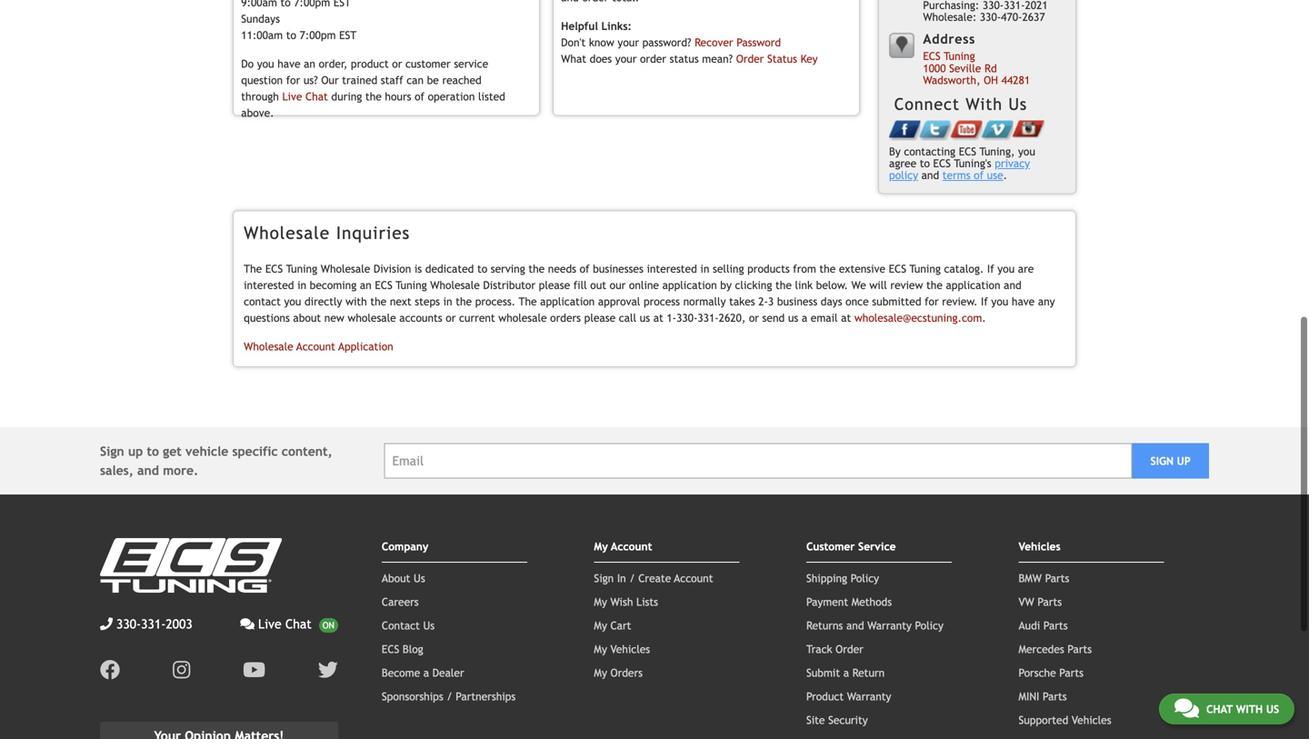 Task type: describe. For each thing, give the bounding box(es) containing it.
an inside 'the ecs tuning wholesale division is dedicated to serving the needs of businesses interested in selling products from the extensive ecs tuning catalog. if you are interested in becoming an ecs tuning wholesale distributor please fill out our online application by clicking the link below. we will review the application and contact you directly with the next steps in the process. the application approval process normally takes 2-3 business days once submitted for review. if you have any questions about new wholesale accounts or current wholesale orders please call us at'
[[360, 279, 372, 291]]

during
[[331, 90, 362, 103]]

product warranty link
[[807, 690, 892, 703]]

order
[[640, 52, 667, 65]]

accounts
[[400, 311, 443, 324]]

1 vertical spatial /
[[447, 690, 453, 703]]

1 horizontal spatial 331-
[[698, 311, 719, 324]]

sundays
[[241, 12, 280, 25]]

bmw
[[1019, 572, 1042, 585]]

my for my vehicles
[[594, 643, 607, 656]]

have inside 'the ecs tuning wholesale division is dedicated to serving the needs of businesses interested in selling products from the extensive ecs tuning catalog. if you are interested in becoming an ecs tuning wholesale distributor please fill out our online application by clicking the link below. we will review the application and contact you directly with the next steps in the process. the application approval process normally takes 2-3 business days once submitted for review. if you have any questions about new wholesale accounts or current wholesale orders please call us at'
[[1012, 295, 1035, 308]]

parts for bmw parts
[[1046, 572, 1070, 585]]

44281
[[1002, 74, 1031, 86]]

distributor
[[483, 279, 536, 291]]

contact us
[[382, 620, 435, 632]]

inquiries
[[336, 223, 410, 243]]

wadsworth,
[[923, 74, 981, 86]]

mercedes parts link
[[1019, 643, 1092, 656]]

1 vertical spatial in
[[297, 279, 307, 291]]

connect with us
[[895, 94, 1028, 114]]

once
[[846, 295, 869, 308]]

to inside 'the ecs tuning wholesale division is dedicated to serving the needs of businesses interested in selling products from the extensive ecs tuning catalog. if you are interested in becoming an ecs tuning wholesale distributor please fill out our online application by clicking the link below. we will review the application and contact you directly with the next steps in the process. the application approval process normally takes 2-3 business days once submitted for review. if you have any questions about new wholesale accounts or current wholesale orders please call us at'
[[477, 262, 488, 275]]

a for company
[[424, 667, 429, 680]]

lists
[[637, 596, 658, 609]]

about us
[[382, 572, 425, 585]]

you right review.
[[992, 295, 1009, 308]]

methods
[[852, 596, 892, 609]]

create
[[639, 572, 671, 585]]

wholesale account application link
[[244, 340, 394, 353]]

tuning up becoming
[[286, 262, 318, 275]]

product
[[351, 57, 389, 70]]

1 horizontal spatial please
[[585, 311, 616, 324]]

the right review
[[927, 279, 943, 291]]

recover
[[695, 36, 734, 49]]

my for my account
[[594, 540, 608, 553]]

parts for porsche parts
[[1060, 667, 1084, 680]]

1 vertical spatial interested
[[244, 279, 294, 291]]

parts for mercedes parts
[[1068, 643, 1092, 656]]

my vehicles
[[594, 643, 650, 656]]

recover password link
[[695, 36, 781, 49]]

1 vertical spatial order
[[836, 643, 864, 656]]

return
[[853, 667, 885, 680]]

security
[[829, 714, 868, 727]]

2620,
[[719, 311, 746, 324]]

returns
[[807, 620, 844, 632]]

1 horizontal spatial policy
[[915, 620, 944, 632]]

listed
[[478, 90, 506, 103]]

what
[[561, 52, 587, 65]]

is
[[415, 262, 422, 275]]

1-330-331-2620, or send us a email at wholesale@ecstuning.com .
[[667, 311, 987, 324]]

about
[[293, 311, 321, 324]]

youtube logo image
[[243, 660, 266, 680]]

be
[[427, 74, 439, 87]]

payment methods
[[807, 596, 892, 609]]

serving
[[491, 262, 525, 275]]

wholesale@ecstuning.com link
[[855, 311, 983, 324]]

0 horizontal spatial .
[[983, 311, 987, 324]]

0 horizontal spatial 330-
[[116, 617, 141, 632]]

we
[[852, 279, 867, 291]]

330-331-2003
[[116, 617, 193, 632]]

the inside during the hours of operation listed above.
[[366, 90, 382, 103]]

tuning inside address ecs tuning 1000 seville rd wadsworth, oh 44281
[[944, 50, 976, 62]]

and down contacting
[[922, 169, 940, 182]]

operation
[[428, 90, 475, 103]]

and down payment methods
[[847, 620, 865, 632]]

an inside do you have an order, product or customer service question for us? our trained staff can be reached through
[[304, 57, 316, 70]]

you inside by contacting ecs tuning, you agree to ecs tuning's
[[1019, 145, 1036, 158]]

0 vertical spatial warranty
[[868, 620, 912, 632]]

with inside 'the ecs tuning wholesale division is dedicated to serving the needs of businesses interested in selling products from the extensive ecs tuning catalog. if you are interested in becoming an ecs tuning wholesale distributor please fill out our online application by clicking the link below. we will review the application and contact you directly with the next steps in the process. the application approval process normally takes 2-3 business days once submitted for review. if you have any questions about new wholesale accounts or current wholesale orders please call us at'
[[346, 295, 367, 308]]

2 wholesale from the left
[[499, 311, 547, 324]]

and terms of use .
[[919, 169, 1008, 182]]

password
[[737, 36, 781, 49]]

track order link
[[807, 643, 864, 656]]

for inside 'the ecs tuning wholesale division is dedicated to serving the needs of businesses interested in selling products from the extensive ecs tuning catalog. if you are interested in becoming an ecs tuning wholesale distributor please fill out our online application by clicking the link below. we will review the application and contact you directly with the next steps in the process. the application approval process normally takes 2-3 business days once submitted for review. if you have any questions about new wholesale accounts or current wholesale orders please call us at'
[[925, 295, 939, 308]]

fill
[[574, 279, 587, 291]]

terms
[[943, 169, 971, 182]]

2-
[[759, 295, 769, 308]]

porsche
[[1019, 667, 1057, 680]]

parts for mini parts
[[1043, 690, 1068, 703]]

0 vertical spatial /
[[630, 572, 635, 585]]

tuning up review
[[910, 262, 941, 275]]

1 wholesale from the left
[[348, 311, 396, 324]]

use
[[987, 169, 1004, 182]]

takes
[[730, 295, 756, 308]]

account for my
[[611, 540, 652, 553]]

up for sign up
[[1178, 455, 1191, 468]]

chat inside chat with us link
[[1207, 703, 1233, 716]]

porsche parts link
[[1019, 667, 1084, 680]]

blog
[[403, 643, 424, 656]]

us down 44281
[[1009, 94, 1028, 114]]

shipping policy link
[[807, 572, 880, 585]]

business
[[778, 295, 818, 308]]

online
[[629, 279, 659, 291]]

the left link
[[776, 279, 792, 291]]

2 horizontal spatial application
[[946, 279, 1001, 291]]

process.
[[475, 295, 516, 308]]

can
[[407, 74, 424, 87]]

of inside 'the ecs tuning wholesale division is dedicated to serving the needs of businesses interested in selling products from the extensive ecs tuning catalog. if you are interested in becoming an ecs tuning wholesale distributor please fill out our online application by clicking the link below. we will review the application and contact you directly with the next steps in the process. the application approval process normally takes 2-3 business days once submitted for review. if you have any questions about new wholesale accounts or current wholesale orders please call us at'
[[580, 262, 590, 275]]

ecs inside address ecs tuning 1000 seville rd wadsworth, oh 44281
[[923, 50, 941, 62]]

my wish lists link
[[594, 596, 658, 609]]

contacting
[[904, 145, 956, 158]]

2 horizontal spatial in
[[701, 262, 710, 275]]

1 horizontal spatial application
[[663, 279, 717, 291]]

account for wholesale
[[296, 340, 336, 353]]

phone image
[[100, 618, 113, 631]]

the up the below.
[[820, 262, 836, 275]]

tuning down 'is'
[[396, 279, 427, 291]]

2 horizontal spatial or
[[749, 311, 759, 324]]

1 horizontal spatial in
[[444, 295, 453, 308]]

to inside by contacting ecs tuning, you agree to ecs tuning's
[[920, 157, 930, 170]]

become a dealer
[[382, 667, 464, 680]]

0 vertical spatial your
[[618, 36, 639, 49]]

instagram logo image
[[173, 660, 190, 680]]

0 horizontal spatial application
[[540, 295, 595, 308]]

contact
[[244, 295, 281, 308]]

call
[[619, 311, 637, 324]]

330- for 331-
[[677, 311, 698, 324]]

order inside helpful links: don't know your password? recover password what does your order status mean? order status key
[[736, 52, 764, 65]]

us right 'about'
[[414, 572, 425, 585]]

up for sign up to get vehicle specific content, sales, and more.
[[128, 444, 143, 459]]

twitter logo image
[[318, 660, 338, 680]]

vw
[[1019, 596, 1035, 609]]

live chat link for recover password
[[282, 90, 328, 103]]

vehicles for supported vehicles
[[1072, 714, 1112, 727]]

links:
[[602, 20, 632, 32]]

1 horizontal spatial interested
[[647, 262, 697, 275]]

supported vehicles link
[[1019, 714, 1112, 727]]

1-
[[667, 311, 677, 324]]

helpful
[[561, 20, 598, 32]]

product
[[807, 690, 844, 703]]

submit
[[807, 667, 841, 680]]

becoming
[[310, 279, 357, 291]]

chat with us
[[1207, 703, 1280, 716]]

questions
[[244, 311, 290, 324]]

wholesale@ecstuning.com
[[855, 311, 983, 324]]

or inside do you have an order, product or customer service question for us? our trained staff can be reached through
[[392, 57, 402, 70]]

payment methods link
[[807, 596, 892, 609]]

ecs blog link
[[382, 643, 424, 656]]

live chat link for contact us
[[240, 615, 338, 634]]

2 horizontal spatial of
[[974, 169, 984, 182]]

1 horizontal spatial a
[[802, 311, 808, 324]]

partnerships
[[456, 690, 516, 703]]

1-330-331-2620, link
[[667, 311, 746, 324]]

a for customer service
[[844, 667, 850, 680]]

order,
[[319, 57, 348, 70]]



Task type: vqa. For each thing, say whether or not it's contained in the screenshot.
Product Warranty link
yes



Task type: locate. For each thing, give the bounding box(es) containing it.
at down 'once'
[[841, 311, 852, 324]]

if right catalog.
[[988, 262, 995, 275]]

of inside during the hours of operation listed above.
[[415, 90, 425, 103]]

2 us from the left
[[788, 311, 799, 324]]

interested up contact
[[244, 279, 294, 291]]

you inside do you have an order, product or customer service question for us? our trained staff can be reached through
[[257, 57, 274, 70]]

and inside 'the ecs tuning wholesale division is dedicated to serving the needs of businesses interested in selling products from the extensive ecs tuning catalog. if you are interested in becoming an ecs tuning wholesale distributor please fill out our online application by clicking the link below. we will review the application and contact you directly with the next steps in the process. the application approval process normally takes 2-3 business days once submitted for review. if you have any questions about new wholesale accounts or current wholesale orders please call us at'
[[1004, 279, 1022, 291]]

2 at from the left
[[841, 311, 852, 324]]

vehicles right supported
[[1072, 714, 1112, 727]]

331- down normally on the top of the page
[[698, 311, 719, 324]]

process
[[644, 295, 680, 308]]

have inside do you have an order, product or customer service question for us? our trained staff can be reached through
[[278, 57, 301, 70]]

my for my cart
[[594, 620, 607, 632]]

service
[[454, 57, 489, 70]]

of up fill
[[580, 262, 590, 275]]

you right tuning,
[[1019, 145, 1036, 158]]

or inside 'the ecs tuning wholesale division is dedicated to serving the needs of businesses interested in selling products from the extensive ecs tuning catalog. if you are interested in becoming an ecs tuning wholesale distributor please fill out our online application by clicking the link below. we will review the application and contact you directly with the next steps in the process. the application approval process normally takes 2-3 business days once submitted for review. if you have any questions about new wholesale accounts or current wholesale orders please call us at'
[[446, 311, 456, 324]]

2 vertical spatial account
[[674, 572, 714, 585]]

1 horizontal spatial sign
[[594, 572, 614, 585]]

a left return
[[844, 667, 850, 680]]

at left 1- in the top right of the page
[[654, 311, 664, 324]]

0 horizontal spatial live
[[258, 617, 282, 632]]

us right contact
[[423, 620, 435, 632]]

with right comments image
[[1237, 703, 1263, 716]]

1 vertical spatial of
[[974, 169, 984, 182]]

comments image
[[1175, 698, 1200, 719]]

1 horizontal spatial live
[[282, 90, 302, 103]]

sign up to get vehicle specific content, sales, and more.
[[100, 444, 333, 478]]

7:00pm
[[300, 29, 336, 41]]

parts right vw
[[1038, 596, 1062, 609]]

to left get
[[147, 444, 159, 459]]

. down catalog.
[[983, 311, 987, 324]]

order up submit a return in the right bottom of the page
[[836, 643, 864, 656]]

vehicle
[[186, 444, 229, 459]]

supported
[[1019, 714, 1069, 727]]

1 vertical spatial if
[[981, 295, 988, 308]]

0 vertical spatial .
[[1004, 169, 1008, 182]]

extensive
[[839, 262, 886, 275]]

privacy policy link
[[890, 157, 1031, 182]]

for left 'us?'
[[286, 74, 300, 87]]

will
[[870, 279, 888, 291]]

3 my from the top
[[594, 620, 607, 632]]

tuning down address
[[944, 50, 976, 62]]

content,
[[282, 444, 333, 459]]

the ecs tuning wholesale division is dedicated to serving the needs of businesses interested in selling products from the extensive ecs tuning catalog. if you are interested in becoming an ecs tuning wholesale distributor please fill out our online application by clicking the link below. we will review the application and contact you directly with the next steps in the process. the application approval process normally takes 2-3 business days once submitted for review. if you have any questions about new wholesale accounts or current wholesale orders please call us at
[[244, 262, 1056, 324]]

0 vertical spatial 331-
[[698, 311, 719, 324]]

of left use
[[974, 169, 984, 182]]

wholesale:
[[923, 10, 977, 23]]

customer
[[406, 57, 451, 70]]

2 vertical spatial of
[[580, 262, 590, 275]]

0 vertical spatial with
[[346, 295, 367, 308]]

2 my from the top
[[594, 596, 607, 609]]

sign inside sign up to get vehicle specific content, sales, and more.
[[100, 444, 124, 459]]

2 horizontal spatial vehicles
[[1072, 714, 1112, 727]]

1 horizontal spatial or
[[446, 311, 456, 324]]

key
[[801, 52, 818, 65]]

parts down porsche parts
[[1043, 690, 1068, 703]]

and inside sign up to get vehicle specific content, sales, and more.
[[137, 464, 159, 478]]

us inside 'the ecs tuning wholesale division is dedicated to serving the needs of businesses interested in selling products from the extensive ecs tuning catalog. if you are interested in becoming an ecs tuning wholesale distributor please fill out our online application by clicking the link below. we will review the application and contact you directly with the next steps in the process. the application approval process normally takes 2-3 business days once submitted for review. if you have any questions about new wholesale accounts or current wholesale orders please call us at'
[[640, 311, 650, 324]]

to right agree
[[920, 157, 930, 170]]

please down needs at the top
[[539, 279, 570, 291]]

application down catalog.
[[946, 279, 1001, 291]]

my for my orders
[[594, 667, 607, 680]]

status
[[768, 52, 798, 65]]

4 my from the top
[[594, 643, 607, 656]]

chat with us link
[[1160, 694, 1295, 725]]

my account
[[594, 540, 652, 553]]

at inside 'the ecs tuning wholesale division is dedicated to serving the needs of businesses interested in selling products from the extensive ecs tuning catalog. if you are interested in becoming an ecs tuning wholesale distributor please fill out our online application by clicking the link below. we will review the application and contact you directly with the next steps in the process. the application approval process normally takes 2-3 business days once submitted for review. if you have any questions about new wholesale accounts or current wholesale orders please call us at'
[[654, 311, 664, 324]]

my vehicles link
[[594, 643, 650, 656]]

send
[[763, 311, 785, 324]]

careers
[[382, 596, 419, 609]]

0 vertical spatial in
[[701, 262, 710, 275]]

1 us from the left
[[640, 311, 650, 324]]

1 vertical spatial chat
[[285, 617, 312, 632]]

1 vertical spatial have
[[1012, 295, 1035, 308]]

an right becoming
[[360, 279, 372, 291]]

address
[[923, 31, 976, 46]]

sign up
[[1151, 455, 1191, 468]]

ecs blog
[[382, 643, 424, 656]]

1 vertical spatial account
[[611, 540, 652, 553]]

bmw parts link
[[1019, 572, 1070, 585]]

days
[[821, 295, 843, 308]]

1 my from the top
[[594, 540, 608, 553]]

0 horizontal spatial at
[[654, 311, 664, 324]]

us down business
[[788, 311, 799, 324]]

during the hours of operation listed above.
[[241, 90, 506, 119]]

of down can
[[415, 90, 425, 103]]

you
[[257, 57, 274, 70], [1019, 145, 1036, 158], [998, 262, 1015, 275], [284, 295, 301, 308], [992, 295, 1009, 308]]

0 horizontal spatial an
[[304, 57, 316, 70]]

331-
[[698, 311, 719, 324], [141, 617, 166, 632]]

steps
[[415, 295, 440, 308]]

and down are
[[1004, 279, 1022, 291]]

0 horizontal spatial account
[[296, 340, 336, 353]]

you left are
[[998, 262, 1015, 275]]

dealer
[[433, 667, 464, 680]]

1 horizontal spatial .
[[1004, 169, 1008, 182]]

0 vertical spatial live chat
[[282, 90, 328, 103]]

parts down mercedes parts link
[[1060, 667, 1084, 680]]

0 horizontal spatial for
[[286, 74, 300, 87]]

tuning's
[[955, 157, 992, 170]]

330- for 470-
[[980, 10, 1002, 23]]

with
[[346, 295, 367, 308], [1237, 703, 1263, 716]]

have
[[278, 57, 301, 70], [1012, 295, 1035, 308]]

. down tuning,
[[1004, 169, 1008, 182]]

0 horizontal spatial policy
[[851, 572, 880, 585]]

your down links:
[[618, 36, 639, 49]]

0 vertical spatial of
[[415, 90, 425, 103]]

vw parts link
[[1019, 596, 1062, 609]]

or up staff
[[392, 57, 402, 70]]

1 horizontal spatial of
[[580, 262, 590, 275]]

wholesale: 330-470-2637
[[923, 10, 1046, 23]]

you up question
[[257, 57, 274, 70]]

330- right wholesale:
[[980, 10, 1002, 23]]

330-
[[980, 10, 1002, 23], [677, 311, 698, 324], [116, 617, 141, 632]]

to left serving
[[477, 262, 488, 275]]

by
[[890, 145, 901, 158]]

1 vertical spatial an
[[360, 279, 372, 291]]

wholesale down process.
[[499, 311, 547, 324]]

est
[[339, 29, 357, 41]]

sponsorships
[[382, 690, 444, 703]]

1 vertical spatial for
[[925, 295, 939, 308]]

1 horizontal spatial vehicles
[[1019, 540, 1061, 553]]

and right sales,
[[137, 464, 159, 478]]

1 horizontal spatial wholesale
[[499, 311, 547, 324]]

0 vertical spatial 330-
[[980, 10, 1002, 23]]

account right create
[[674, 572, 714, 585]]

for up "wholesale@ecstuning.com"
[[925, 295, 939, 308]]

current
[[459, 311, 495, 324]]

warranty
[[868, 620, 912, 632], [847, 690, 892, 703]]

in up directly
[[297, 279, 307, 291]]

0 horizontal spatial the
[[244, 262, 262, 275]]

with down becoming
[[346, 295, 367, 308]]

sign for sign up
[[1151, 455, 1174, 468]]

my left cart
[[594, 620, 607, 632]]

chat right comments image
[[1207, 703, 1233, 716]]

the down trained
[[366, 90, 382, 103]]

1 horizontal spatial have
[[1012, 295, 1035, 308]]

1 horizontal spatial up
[[1178, 455, 1191, 468]]

1 vertical spatial live chat link
[[240, 615, 338, 634]]

1 vertical spatial vehicles
[[611, 643, 650, 656]]

the left needs at the top
[[529, 262, 545, 275]]

parts for audi parts
[[1044, 620, 1068, 632]]

us right comments image
[[1267, 703, 1280, 716]]

chat right comments icon
[[285, 617, 312, 632]]

the
[[366, 90, 382, 103], [529, 262, 545, 275], [820, 262, 836, 275], [776, 279, 792, 291], [927, 279, 943, 291], [371, 295, 387, 308], [456, 295, 472, 308]]

0 horizontal spatial 331-
[[141, 617, 166, 632]]

2 horizontal spatial sign
[[1151, 455, 1174, 468]]

live chat link up youtube logo
[[240, 615, 338, 634]]

my for my wish lists
[[594, 596, 607, 609]]

to inside sign up to get vehicle specific content, sales, and more.
[[147, 444, 159, 459]]

a down business
[[802, 311, 808, 324]]

site security link
[[807, 714, 868, 727]]

in right steps
[[444, 295, 453, 308]]

wholesale up application
[[348, 311, 396, 324]]

5 my from the top
[[594, 667, 607, 680]]

the up current
[[456, 295, 472, 308]]

know
[[589, 36, 615, 49]]

the up contact
[[244, 262, 262, 275]]

comments image
[[240, 618, 255, 631]]

interested up online
[[647, 262, 697, 275]]

1 at from the left
[[654, 311, 664, 324]]

live chat link down 'us?'
[[282, 90, 328, 103]]

2 vertical spatial vehicles
[[1072, 714, 1112, 727]]

2637
[[1023, 10, 1046, 23]]

application up orders
[[540, 295, 595, 308]]

needs
[[548, 262, 577, 275]]

2 vertical spatial chat
[[1207, 703, 1233, 716]]

1 vertical spatial policy
[[915, 620, 944, 632]]

sign in / create account link
[[594, 572, 714, 585]]

businesses
[[593, 262, 644, 275]]

if right review.
[[981, 295, 988, 308]]

up inside sign up to get vehicle specific content, sales, and more.
[[128, 444, 143, 459]]

0 horizontal spatial /
[[447, 690, 453, 703]]

1 vertical spatial warranty
[[847, 690, 892, 703]]

for inside do you have an order, product or customer service question for us? our trained staff can be reached through
[[286, 74, 300, 87]]

330- right phone image
[[116, 617, 141, 632]]

0 vertical spatial chat
[[306, 90, 328, 103]]

get
[[163, 444, 182, 459]]

sundays 11:00am to 7:00pm est
[[241, 12, 357, 41]]

331- right phone image
[[141, 617, 166, 632]]

0 vertical spatial live chat link
[[282, 90, 328, 103]]

0 horizontal spatial with
[[346, 295, 367, 308]]

oh
[[984, 74, 999, 86]]

1 vertical spatial live
[[258, 617, 282, 632]]

1 horizontal spatial at
[[841, 311, 852, 324]]

privacy
[[995, 157, 1031, 170]]

1 horizontal spatial with
[[1237, 703, 1263, 716]]

sign for sign in / create account
[[594, 572, 614, 585]]

0 vertical spatial an
[[304, 57, 316, 70]]

review
[[891, 279, 924, 291]]

a left 'dealer'
[[424, 667, 429, 680]]

order down password
[[736, 52, 764, 65]]

clicking
[[735, 279, 773, 291]]

1 vertical spatial with
[[1237, 703, 1263, 716]]

email
[[811, 311, 838, 324]]

my left wish
[[594, 596, 607, 609]]

you up about
[[284, 295, 301, 308]]

application
[[663, 279, 717, 291], [946, 279, 1001, 291], [540, 295, 595, 308]]

2 horizontal spatial 330-
[[980, 10, 1002, 23]]

/ right in
[[630, 572, 635, 585]]

the down distributor
[[519, 295, 537, 308]]

sign for sign up to get vehicle specific content, sales, and more.
[[100, 444, 124, 459]]

0 horizontal spatial interested
[[244, 279, 294, 291]]

vehicles for my vehicles
[[611, 643, 650, 656]]

application
[[339, 340, 394, 353]]

ecs tuning image
[[100, 539, 282, 593]]

0 vertical spatial if
[[988, 262, 995, 275]]

or
[[392, 57, 402, 70], [446, 311, 456, 324], [749, 311, 759, 324]]

chat down 'us?'
[[306, 90, 328, 103]]

returns and warranty policy link
[[807, 620, 944, 632]]

0 vertical spatial the
[[244, 262, 262, 275]]

the
[[244, 262, 262, 275], [519, 295, 537, 308]]

0 horizontal spatial vehicles
[[611, 643, 650, 656]]

1 vertical spatial 331-
[[141, 617, 166, 632]]

0 horizontal spatial a
[[424, 667, 429, 680]]

1 horizontal spatial order
[[836, 643, 864, 656]]

live right through
[[282, 90, 302, 103]]

0 vertical spatial vehicles
[[1019, 540, 1061, 553]]

live right comments icon
[[258, 617, 282, 632]]

live chat right comments icon
[[258, 617, 312, 632]]

0 horizontal spatial order
[[736, 52, 764, 65]]

the left next
[[371, 295, 387, 308]]

sign inside button
[[1151, 455, 1174, 468]]

about us link
[[382, 572, 425, 585]]

0 vertical spatial order
[[736, 52, 764, 65]]

/ down 'dealer'
[[447, 690, 453, 703]]

audi parts link
[[1019, 620, 1068, 632]]

account up in
[[611, 540, 652, 553]]

live chat
[[282, 90, 328, 103], [258, 617, 312, 632]]

account down about
[[296, 340, 336, 353]]

or left current
[[446, 311, 456, 324]]

application up normally on the top of the page
[[663, 279, 717, 291]]

to inside sundays 11:00am to 7:00pm est
[[286, 29, 296, 41]]

0 horizontal spatial in
[[297, 279, 307, 291]]

track
[[807, 643, 833, 656]]

0 vertical spatial live
[[282, 90, 302, 103]]

sponsorships / partnerships link
[[382, 690, 516, 703]]

vehicles up "bmw parts"
[[1019, 540, 1061, 553]]

0 horizontal spatial or
[[392, 57, 402, 70]]

facebook logo image
[[100, 660, 120, 680]]

0 vertical spatial policy
[[851, 572, 880, 585]]

vehicles up orders
[[611, 643, 650, 656]]

Email email field
[[384, 444, 1133, 479]]

agree
[[890, 157, 917, 170]]

or down 2-
[[749, 311, 759, 324]]

0 horizontal spatial up
[[128, 444, 143, 459]]

1 horizontal spatial for
[[925, 295, 939, 308]]

330- down normally on the top of the page
[[677, 311, 698, 324]]

0 vertical spatial have
[[278, 57, 301, 70]]

directly
[[305, 295, 342, 308]]

1 vertical spatial .
[[983, 311, 987, 324]]

0 vertical spatial please
[[539, 279, 570, 291]]

catalog.
[[945, 262, 984, 275]]

an up 'us?'
[[304, 57, 316, 70]]

0 horizontal spatial sign
[[100, 444, 124, 459]]

any
[[1039, 295, 1056, 308]]

parts up mercedes parts link
[[1044, 620, 1068, 632]]

1 vertical spatial your
[[616, 52, 637, 65]]

for
[[286, 74, 300, 87], [925, 295, 939, 308]]

parts for vw parts
[[1038, 596, 1062, 609]]

live chat down 'us?'
[[282, 90, 328, 103]]

up inside button
[[1178, 455, 1191, 468]]

my down the my cart link
[[594, 643, 607, 656]]

1 vertical spatial please
[[585, 311, 616, 324]]

parts up porsche parts link at the right of page
[[1068, 643, 1092, 656]]

0 vertical spatial account
[[296, 340, 336, 353]]

wholesale inquiries
[[244, 223, 410, 243]]

to left 7:00pm
[[286, 29, 296, 41]]

our
[[610, 279, 626, 291]]

product warranty
[[807, 690, 892, 703]]

1 horizontal spatial the
[[519, 295, 537, 308]]

site
[[807, 714, 825, 727]]

your right does at the left top of the page
[[616, 52, 637, 65]]

warranty down return
[[847, 690, 892, 703]]

2 horizontal spatial a
[[844, 667, 850, 680]]

my left orders
[[594, 667, 607, 680]]

0 horizontal spatial have
[[278, 57, 301, 70]]

1 horizontal spatial account
[[611, 540, 652, 553]]

parts right bmw
[[1046, 572, 1070, 585]]

next
[[390, 295, 412, 308]]

0 vertical spatial interested
[[647, 262, 697, 275]]

have left any
[[1012, 295, 1035, 308]]

please down 'approval'
[[585, 311, 616, 324]]

1 vertical spatial live chat
[[258, 617, 312, 632]]

if
[[988, 262, 995, 275], [981, 295, 988, 308]]

2 vertical spatial 330-
[[116, 617, 141, 632]]

at
[[654, 311, 664, 324], [841, 311, 852, 324]]

1 vertical spatial the
[[519, 295, 537, 308]]

1 horizontal spatial /
[[630, 572, 635, 585]]

tuning,
[[980, 145, 1015, 158]]

in left selling
[[701, 262, 710, 275]]



